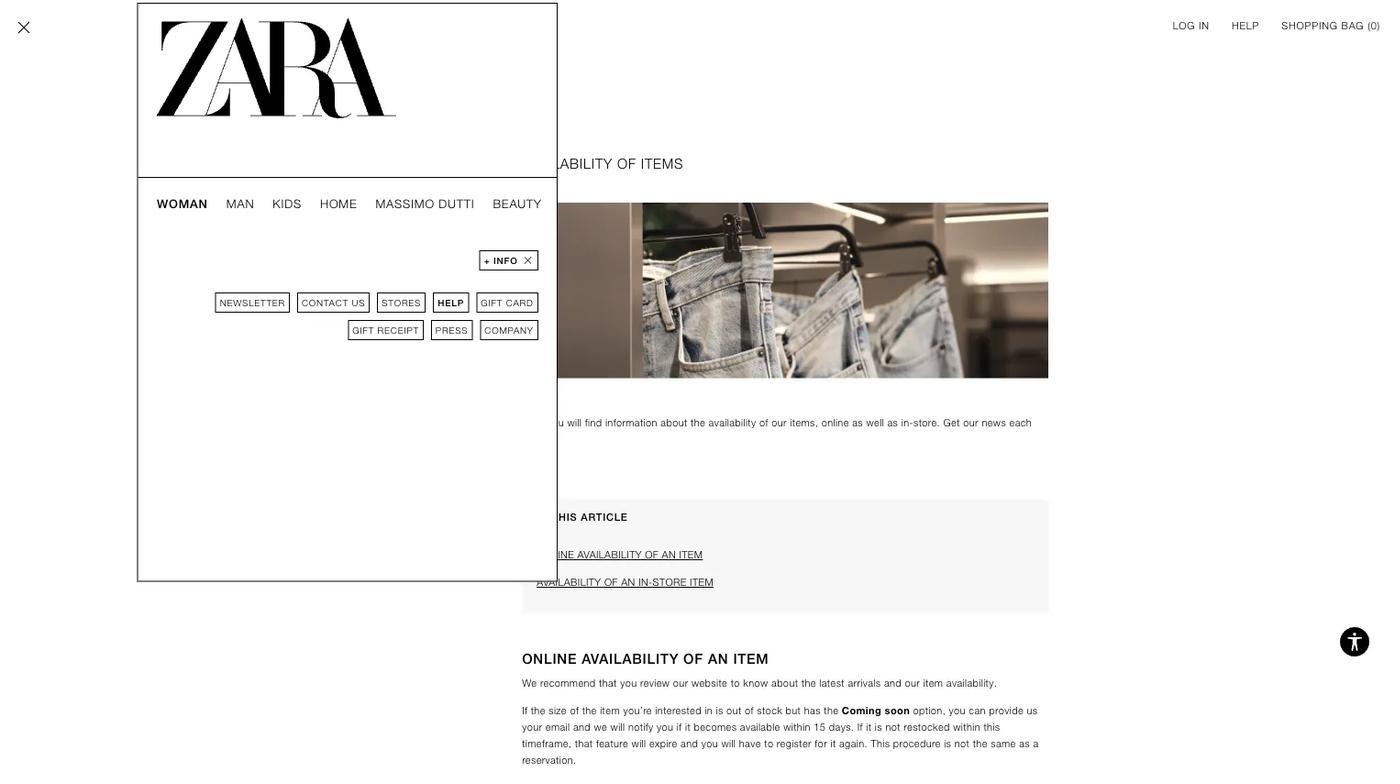 Task type: describe. For each thing, give the bounding box(es) containing it.
you're
[[624, 706, 652, 717]]

about inside online availability of an item element
[[772, 678, 799, 690]]

news
[[982, 417, 1007, 429]]

out
[[727, 706, 742, 717]]

newsletter
[[220, 297, 285, 308]]

if inside option, you can provide us your email and we will notify you if it becomes available within 15 days. if it is not restocked within this timeframe, that feature will expire and you will have to register for it again. this procedure is not the same as a reservation.
[[858, 722, 863, 734]]

that inside option, you can provide us your email and we will notify you if it becomes available within 15 days. if it is not restocked within this timeframe, that feature will expire and you will have to register for it again. this procedure is not the same as a reservation.
[[575, 739, 593, 750]]

email
[[546, 722, 570, 734]]

contact us
[[302, 297, 365, 308]]

interested
[[656, 706, 702, 717]]

if
[[677, 722, 682, 734]]

option,
[[914, 706, 946, 717]]

0 vertical spatial not
[[886, 722, 901, 734]]

you inside here you will find information about the availability of our items, online as well as in-store. get our news each week!
[[548, 417, 564, 429]]

contact us link
[[297, 293, 370, 313]]

gift for gift card
[[481, 297, 503, 308]]

2 horizontal spatial it
[[867, 722, 872, 734]]

get
[[944, 417, 961, 429]]

you left if
[[657, 722, 674, 734]]

register
[[777, 739, 812, 750]]

our right 'get'
[[964, 417, 979, 429]]

arrivals
[[848, 678, 881, 690]]

beauty
[[493, 197, 542, 211]]

help
[[438, 297, 465, 308]]

online availability of an item inside in this article element
[[537, 550, 703, 561]]

0 vertical spatial us
[[352, 297, 365, 308]]

your
[[522, 722, 543, 734]]

as inside option, you can provide us your email and we will notify you if it becomes available within 15 days. if it is not restocked within this timeframe, that feature will expire and you will have to register for it again. this procedure is not the same as a reservation.
[[1020, 739, 1031, 750]]

1 horizontal spatial as
[[888, 417, 899, 429]]

our
[[187, 312, 208, 323]]

home
[[320, 197, 357, 211]]

help
[[1232, 20, 1260, 31]]

item up know
[[734, 651, 770, 667]]

beauty link
[[493, 196, 542, 211]]

1 vertical spatial an
[[622, 577, 636, 589]]

home link
[[320, 196, 357, 211]]

item inside "link"
[[211, 312, 235, 323]]

each
[[1010, 417, 1033, 429]]

availability up beauty link
[[522, 156, 613, 172]]

we
[[594, 722, 608, 734]]

log in link
[[1174, 18, 1210, 33]]

recommend
[[540, 678, 596, 690]]

0
[[1372, 20, 1378, 31]]

availability up review
[[582, 651, 679, 667]]

1 horizontal spatial it
[[831, 739, 837, 750]]

we
[[522, 678, 537, 690]]

size
[[549, 706, 567, 717]]

kids link
[[272, 196, 301, 211]]

availability.
[[947, 678, 998, 690]]

dutti
[[438, 197, 474, 211]]

timeframe,
[[522, 739, 572, 750]]

care
[[284, 290, 311, 301]]

our item warranty
[[187, 312, 293, 323]]

review
[[641, 678, 670, 690]]

reservation.
[[522, 755, 577, 767]]

latest
[[820, 678, 845, 690]]

info
[[494, 255, 518, 266]]

notify
[[629, 722, 654, 734]]

available
[[740, 722, 781, 734]]

newsletter link
[[215, 293, 290, 313]]

press link
[[431, 320, 473, 340]]

0 horizontal spatial to
[[731, 678, 741, 690]]

restocked
[[904, 722, 951, 734]]

composition and care link
[[187, 288, 404, 303]]

in this article
[[537, 512, 628, 523]]

2 vertical spatial is
[[945, 739, 952, 750]]

(
[[1369, 20, 1372, 31]]

sizes
[[269, 186, 309, 202]]

coming
[[842, 706, 882, 717]]

gift card
[[481, 297, 534, 308]]

0 horizontal spatial if
[[522, 706, 528, 717]]

availability of an in-store item
[[537, 577, 714, 589]]

the left the latest
[[802, 678, 817, 690]]

availability
[[709, 417, 757, 429]]

1 vertical spatial not
[[955, 739, 970, 750]]

1 within from the left
[[784, 722, 811, 734]]

0 vertical spatial an
[[662, 550, 676, 561]]

stores link
[[377, 293, 426, 313]]

our left items,
[[772, 417, 787, 429]]

press
[[436, 325, 468, 336]]

online inside online availability of an item link
[[537, 550, 575, 561]]

1 horizontal spatial of
[[745, 706, 754, 717]]

massimo dutti link
[[375, 196, 474, 211]]

the up we
[[582, 706, 597, 717]]

company link
[[480, 320, 539, 340]]

0 horizontal spatial is
[[716, 706, 724, 717]]

in-
[[639, 577, 653, 589]]

online
[[822, 417, 850, 429]]

warranty
[[238, 312, 293, 323]]

to inside option, you can provide us your email and we will notify you if it becomes available within 15 days. if it is not restocked within this timeframe, that feature will expire and you will have to register for it again. this procedure is not the same as a reservation.
[[765, 739, 774, 750]]

days.
[[830, 722, 855, 734]]

but
[[786, 706, 801, 717]]

contact
[[302, 297, 349, 308]]

1 horizontal spatial and
[[681, 739, 699, 750]]

will down "becomes" at the bottom of page
[[722, 739, 736, 750]]



Task type: vqa. For each thing, say whether or not it's contained in the screenshot.
the rightmost ZARA
no



Task type: locate. For each thing, give the bounding box(es) containing it.
you
[[548, 417, 564, 429], [621, 678, 637, 690], [950, 706, 966, 717], [657, 722, 674, 734], [702, 739, 719, 750]]

1 vertical spatial if
[[858, 722, 863, 734]]

1 vertical spatial about
[[772, 678, 799, 690]]

here you will find information about the availability of our items, online as well as in-store. get our news each week!
[[522, 417, 1036, 445]]

online availability of an item link
[[537, 547, 1034, 564]]

0 horizontal spatial item
[[600, 706, 620, 717]]

as
[[853, 417, 864, 429], [888, 417, 899, 429], [1020, 739, 1031, 750]]

option, you can provide us your email and we will notify you if it becomes available within 15 days. if it is not restocked within this timeframe, that feature will expire and you will have to register for it again. this procedure is not the same as a reservation.
[[522, 706, 1043, 767]]

1 vertical spatial gift
[[353, 325, 374, 336]]

if up your
[[522, 706, 528, 717]]

2 horizontal spatial is
[[945, 739, 952, 750]]

store
[[653, 577, 687, 589]]

and up soon
[[885, 678, 902, 690]]

How can we help you? search field
[[156, 452, 435, 493]]

provide
[[990, 706, 1024, 717]]

is
[[716, 706, 724, 717], [875, 722, 883, 734], [945, 739, 952, 750]]

soon
[[885, 706, 911, 717]]

and for composition
[[260, 290, 281, 301]]

1 horizontal spatial about
[[772, 678, 799, 690]]

find
[[585, 417, 602, 429]]

item
[[924, 678, 944, 690], [600, 706, 620, 717]]

of right out
[[745, 706, 754, 717]]

in
[[705, 706, 713, 717]]

0 horizontal spatial it
[[686, 722, 691, 734]]

availability of an in-store item link
[[537, 575, 1034, 591]]

our right review
[[673, 678, 689, 690]]

this inside option, you can provide us your email and we will notify you if it becomes available within 15 days. if it is not restocked within this timeframe, that feature will expire and you will have to register for it again. this procedure is not the same as a reservation.
[[984, 722, 1001, 734]]

this up same
[[984, 722, 1001, 734]]

online inside online availability of an item element
[[522, 651, 578, 667]]

not down soon
[[886, 722, 901, 734]]

1 vertical spatial that
[[575, 739, 593, 750]]

stores
[[382, 297, 421, 308]]

0 vertical spatial item
[[924, 678, 944, 690]]

as left well at the right bottom
[[853, 417, 864, 429]]

bag
[[1342, 20, 1365, 31]]

store.
[[914, 417, 941, 429]]

us right provide
[[1027, 706, 1038, 717]]

gift card link
[[477, 293, 539, 313]]

0 horizontal spatial this
[[552, 512, 578, 523]]

this
[[871, 739, 891, 750]]

week!
[[522, 434, 550, 445]]

help link
[[433, 293, 469, 313]]

1 horizontal spatial items
[[641, 156, 684, 172]]

1 horizontal spatial us
[[1027, 706, 1038, 717]]

item up store
[[680, 550, 703, 561]]

2 horizontal spatial an
[[709, 651, 729, 667]]

man link
[[226, 196, 254, 211]]

0 status
[[1372, 20, 1378, 31]]

have
[[740, 739, 762, 750]]

and for items
[[234, 186, 264, 202]]

1 vertical spatial is
[[875, 722, 883, 734]]

will left find
[[568, 417, 582, 429]]

2 horizontal spatial as
[[1020, 739, 1031, 750]]

that right recommend
[[599, 678, 617, 690]]

1 horizontal spatial an
[[662, 550, 676, 561]]

receipt
[[378, 325, 419, 336]]

+ info
[[484, 255, 518, 266]]

and down if
[[681, 739, 699, 750]]

about inside here you will find information about the availability of our items, online as well as in-store. get our news each week!
[[661, 417, 688, 429]]

1 vertical spatial item
[[600, 706, 620, 717]]

will right we
[[611, 722, 625, 734]]

information
[[606, 417, 658, 429]]

the left availability
[[691, 417, 706, 429]]

in
[[1200, 20, 1210, 31]]

kids
[[272, 197, 301, 211]]

0 vertical spatial that
[[599, 678, 617, 690]]

of
[[618, 156, 637, 172], [645, 550, 659, 561], [605, 577, 618, 589], [684, 651, 704, 667]]

our
[[772, 417, 787, 429], [964, 417, 979, 429], [673, 678, 689, 690], [905, 678, 921, 690]]

composition
[[187, 290, 257, 301]]

is right in
[[716, 706, 724, 717]]

is up the this
[[875, 722, 883, 734]]

an up store
[[662, 550, 676, 561]]

well
[[867, 417, 885, 429]]

woman
[[156, 197, 208, 211]]

to left know
[[731, 678, 741, 690]]

help link
[[1232, 18, 1260, 33]]

1 vertical spatial and
[[260, 290, 281, 301]]

within down can
[[954, 722, 981, 734]]

1 vertical spatial this
[[984, 722, 1001, 734]]

online up recommend
[[522, 651, 578, 667]]

1 horizontal spatial within
[[954, 722, 981, 734]]

man
[[226, 197, 254, 211]]

and left we
[[574, 722, 591, 734]]

items
[[641, 156, 684, 172], [187, 186, 229, 202]]

availability of items
[[522, 156, 684, 172]]

0 horizontal spatial items
[[187, 186, 229, 202]]

and left kids
[[234, 186, 264, 202]]

1 horizontal spatial this
[[984, 722, 1001, 734]]

item down composition
[[211, 312, 235, 323]]

item right store
[[690, 577, 714, 589]]

0 vertical spatial online availability of an item
[[537, 550, 703, 561]]

it right for
[[831, 739, 837, 750]]

in
[[537, 512, 549, 523]]

2 vertical spatial an
[[709, 651, 729, 667]]

2 horizontal spatial and
[[885, 678, 902, 690]]

1 horizontal spatial if
[[858, 722, 863, 734]]

company
[[485, 325, 534, 336]]

online
[[537, 550, 575, 561], [522, 651, 578, 667]]

within
[[784, 722, 811, 734], [954, 722, 981, 734]]

website
[[692, 678, 728, 690]]

of right availability
[[760, 417, 769, 429]]

1 vertical spatial to
[[765, 739, 774, 750]]

about right information
[[661, 417, 688, 429]]

in this article element
[[522, 500, 1049, 613]]

0 vertical spatial this
[[552, 512, 578, 523]]

of right size
[[570, 706, 579, 717]]

0 vertical spatial is
[[716, 706, 724, 717]]

0 vertical spatial online
[[537, 550, 575, 561]]

not down can
[[955, 739, 970, 750]]

2 horizontal spatial of
[[760, 417, 769, 429]]

our item warranty link
[[187, 310, 404, 325]]

you left review
[[621, 678, 637, 690]]

1 vertical spatial and
[[574, 722, 591, 734]]

items and sizes element
[[156, 155, 435, 423]]

us inside option, you can provide us your email and we will notify you if it becomes available within 15 days. if it is not restocked within this timeframe, that feature will expire and you will have to register for it again. this procedure is not the same as a reservation.
[[1027, 706, 1038, 717]]

if
[[522, 706, 528, 717], [858, 722, 863, 734]]

article
[[581, 512, 628, 523]]

an up website
[[709, 651, 729, 667]]

0 horizontal spatial within
[[784, 722, 811, 734]]

to
[[731, 678, 741, 690], [765, 739, 774, 750]]

0 vertical spatial to
[[731, 678, 741, 690]]

this
[[552, 512, 578, 523], [984, 722, 1001, 734]]

0 horizontal spatial an
[[622, 577, 636, 589]]

)
[[1378, 20, 1381, 31]]

you left can
[[950, 706, 966, 717]]

of
[[760, 417, 769, 429], [570, 706, 579, 717], [745, 706, 754, 717]]

0 horizontal spatial about
[[661, 417, 688, 429]]

gift left receipt
[[353, 325, 374, 336]]

the
[[691, 417, 706, 429], [802, 678, 817, 690], [531, 706, 546, 717], [582, 706, 597, 717], [824, 706, 839, 717], [973, 739, 988, 750]]

1 horizontal spatial item
[[924, 678, 944, 690]]

it down coming
[[867, 722, 872, 734]]

in-
[[902, 417, 914, 429]]

will inside here you will find information about the availability of our items, online as well as in-store. get our news each week!
[[568, 417, 582, 429]]

0 vertical spatial gift
[[481, 297, 503, 308]]

2 vertical spatial and
[[681, 739, 699, 750]]

1 horizontal spatial is
[[875, 722, 883, 734]]

availability down in this article
[[537, 577, 602, 589]]

0 horizontal spatial gift
[[353, 325, 374, 336]]

items,
[[790, 417, 819, 429]]

the up your
[[531, 706, 546, 717]]

the inside here you will find information about the availability of our items, online as well as in-store. get our news each week!
[[691, 417, 706, 429]]

if the size of the item you're interested in is out of stock but has the coming soon
[[522, 706, 911, 717]]

and
[[234, 186, 264, 202], [260, 290, 281, 301]]

0 vertical spatial and
[[885, 678, 902, 690]]

you down "becomes" at the bottom of page
[[702, 739, 719, 750]]

log in
[[1174, 20, 1210, 31]]

1 vertical spatial items
[[187, 186, 229, 202]]

gift left card
[[481, 297, 503, 308]]

woman link
[[156, 196, 208, 211]]

1 horizontal spatial to
[[765, 739, 774, 750]]

as left in-
[[888, 417, 899, 429]]

online availability of an item up availability of an in-store item
[[537, 550, 703, 561]]

an
[[662, 550, 676, 561], [622, 577, 636, 589], [709, 651, 729, 667]]

for
[[815, 739, 828, 750]]

if down coming
[[858, 722, 863, 734]]

shopping
[[1282, 20, 1339, 31]]

of inside here you will find information about the availability of our items, online as well as in-store. get our news each week!
[[760, 417, 769, 429]]

+
[[484, 255, 490, 266]]

0 vertical spatial if
[[522, 706, 528, 717]]

0 horizontal spatial of
[[570, 706, 579, 717]]

same
[[991, 739, 1017, 750]]

that left feature
[[575, 739, 593, 750]]

gift inside "link"
[[481, 297, 503, 308]]

0 horizontal spatial not
[[886, 722, 901, 734]]

+ info link
[[480, 251, 539, 271]]

an left in-
[[622, 577, 636, 589]]

and
[[885, 678, 902, 690], [574, 722, 591, 734], [681, 739, 699, 750]]

will down notify
[[632, 739, 647, 750]]

item up we
[[600, 706, 620, 717]]

0 horizontal spatial and
[[574, 722, 591, 734]]

online down in
[[537, 550, 575, 561]]

availability up availability of an in-store item
[[578, 550, 642, 561]]

item
[[211, 312, 235, 323], [680, 550, 703, 561], [690, 577, 714, 589], [734, 651, 770, 667]]

card
[[506, 297, 534, 308]]

it right if
[[686, 722, 691, 734]]

know
[[744, 678, 769, 690]]

this right in
[[552, 512, 578, 523]]

online availability of an item up review
[[522, 651, 770, 667]]

stock
[[757, 706, 783, 717]]

0 horizontal spatial that
[[575, 739, 593, 750]]

shopping bag ( 0 )
[[1282, 20, 1381, 31]]

1 vertical spatial online
[[522, 651, 578, 667]]

to down available
[[765, 739, 774, 750]]

expire
[[650, 739, 678, 750]]

1 horizontal spatial not
[[955, 739, 970, 750]]

is down restocked
[[945, 739, 952, 750]]

and up the warranty
[[260, 290, 281, 301]]

1 horizontal spatial gift
[[481, 297, 503, 308]]

as left a
[[1020, 739, 1031, 750]]

us right contact on the left
[[352, 297, 365, 308]]

becomes
[[694, 722, 737, 734]]

0 vertical spatial and
[[234, 186, 264, 202]]

0 vertical spatial items
[[641, 156, 684, 172]]

has
[[805, 706, 821, 717]]

2 within from the left
[[954, 722, 981, 734]]

item up option, at the bottom
[[924, 678, 944, 690]]

our up soon
[[905, 678, 921, 690]]

15
[[814, 722, 826, 734]]

1 vertical spatial online availability of an item
[[522, 651, 770, 667]]

gift receipt
[[353, 325, 419, 336]]

a
[[1034, 739, 1039, 750]]

about up but
[[772, 678, 799, 690]]

gift for gift receipt
[[353, 325, 374, 336]]

1 horizontal spatial that
[[599, 678, 617, 690]]

massimo
[[375, 197, 434, 211]]

the inside option, you can provide us your email and we will notify you if it becomes available within 15 days. if it is not restocked within this timeframe, that feature will expire and you will have to register for it again. this procedure is not the same as a reservation.
[[973, 739, 988, 750]]

the left same
[[973, 739, 988, 750]]

the right the has at bottom
[[824, 706, 839, 717]]

within up register
[[784, 722, 811, 734]]

online availability of an item element
[[522, 650, 1049, 773]]

0 vertical spatial about
[[661, 417, 688, 429]]

you right here in the bottom of the page
[[548, 417, 564, 429]]

0 horizontal spatial as
[[853, 417, 864, 429]]

zara logo united states. image
[[156, 18, 397, 118], [156, 18, 397, 118]]

1 vertical spatial us
[[1027, 706, 1038, 717]]

gift receipt link
[[348, 320, 424, 340]]

0 horizontal spatial us
[[352, 297, 365, 308]]



